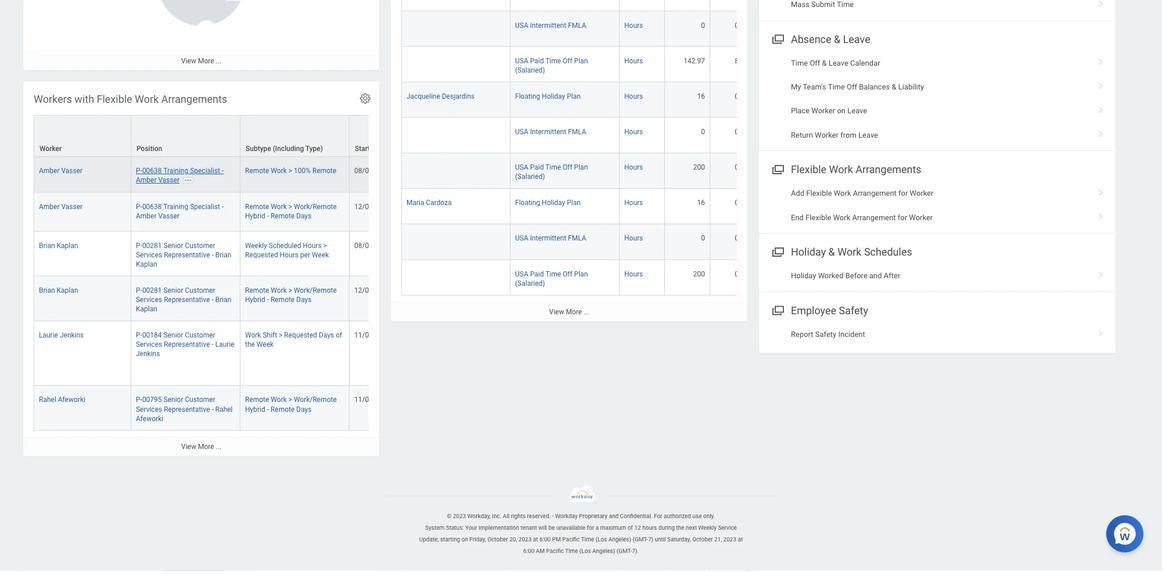 Task type: describe. For each thing, give the bounding box(es) containing it.
chevron right image inside my team's time off balances & liability link
[[1094, 79, 1109, 90]]

(salaried) for second usa paid time off plan (salaried) link from the bottom of the my team's time off balances element
[[515, 173, 545, 181]]

2 hours link from the top
[[624, 55, 643, 65]]

for for add flexible work arrangement for worker
[[899, 189, 908, 198]]

view more ... for my team's time off balances element
[[549, 308, 589, 316]]

worked
[[818, 272, 844, 280]]

friday,
[[470, 536, 486, 543]]

maria cardoza
[[407, 199, 452, 207]]

of inside work shift > requested days of the week
[[336, 331, 342, 339]]

leave for on
[[848, 107, 867, 115]]

senior for p-00281 senior customer services representative - brian kaplan link associated with requested
[[164, 241, 183, 249]]

holiday & work schedules
[[791, 246, 912, 258]]

0 for second usa paid time off plan (salaried) link from the bottom of the my team's time off balances element
[[735, 164, 739, 172]]

floating holiday plan link for jacqueline desjardins
[[515, 90, 581, 101]]

© 2023 workday, inc. all rights reserved. - workday proprietary and confidential. for authorized use only. system status: your implementation tenant will be unavailable for a maximum of 12 hours during the next weekly service update; starting on friday, october 20, 2023 at 6:00 pm pacific time (los angeles) (gmt-7) until saturday, october 21, 2023 at 6:00 am pacific time (los angeles) (gmt-7).
[[419, 513, 743, 555]]

2 vertical spatial view more ... link
[[23, 437, 379, 456]]

on inside "place worker on leave" link
[[837, 107, 846, 115]]

weekly scheduled hours > requested hours per week link
[[245, 239, 329, 259]]

142.97
[[684, 57, 705, 65]]

work inside work shift > requested days of the week
[[245, 331, 261, 339]]

liability
[[899, 83, 924, 91]]

maria
[[407, 199, 424, 207]]

report safety incident
[[791, 330, 865, 339]]

unavailable
[[556, 525, 586, 532]]

work inside 'link'
[[833, 213, 851, 222]]

fmla for eighth hours link from the bottom usa intermittent fmla link
[[568, 22, 586, 30]]

services for p-00184 senior customer services representative - laurie jenkins link
[[136, 340, 162, 349]]

requested inside weekly scheduled hours > requested hours per week
[[245, 251, 278, 259]]

remote work > work/remote hybrid - remote days link for p-00281 senior customer services representative - brian kaplan
[[245, 284, 337, 304]]

jenkins inside "p-00184 senior customer services representative - laurie jenkins"
[[136, 350, 160, 358]]

... for my team's time off balances element
[[584, 308, 589, 316]]

p- for remote work > work/remote hybrid - remote days's amber vasser link
[[136, 202, 142, 210]]

12/01/2021 for p-00281 senior customer services representative - brian kaplan
[[354, 286, 391, 294]]

shift
[[263, 331, 277, 339]]

remote work > 100% remote
[[245, 167, 337, 175]]

00281 for weekly
[[142, 241, 162, 249]]

before
[[846, 272, 868, 280]]

days for p-00281 senior customer services representative - brian kaplan
[[296, 296, 312, 304]]

position
[[137, 145, 162, 153]]

0 horizontal spatial 2023
[[453, 513, 466, 520]]

footer containing © 2023 workday, inc. all rights reserved. - workday proprietary and confidential. for authorized use only. system status: your implementation tenant will be unavailable for a maximum of 12 hours during the next weekly service update; starting on friday, october 20, 2023 at 6:00 pm pacific time (los angeles) (gmt-7) until saturday, october 21, 2023 at 6:00 am pacific time (los angeles) (gmt-7).
[[0, 486, 1162, 557]]

1 usa intermittent fmla from the top
[[515, 22, 586, 30]]

leave for &
[[829, 59, 849, 67]]

senior for p-00795 senior customer services representative - rahel afeworki link
[[164, 396, 183, 404]]

2 at from the left
[[738, 536, 743, 543]]

... for my team's upcoming time off element
[[216, 57, 221, 65]]

2 usa paid time off plan (salaried) link from the top
[[515, 161, 588, 181]]

list for flexible work arrangements
[[759, 182, 1116, 230]]

hours for 1st usa paid time off plan (salaried) link from the bottom
[[624, 270, 643, 278]]

- inside © 2023 workday, inc. all rights reserved. - workday proprietary and confidential. for authorized use only. system status: your implementation tenant will be unavailable for a maximum of 12 hours during the next weekly service update; starting on friday, october 20, 2023 at 6:00 pm pacific time (los angeles) (gmt-7) until saturday, october 21, 2023 at 6:00 am pacific time (los angeles) (gmt-7).
[[552, 513, 554, 520]]

return worker from leave
[[791, 131, 878, 139]]

hours for eighth hours link from the bottom usa intermittent fmla link
[[624, 22, 643, 30]]

employee
[[791, 305, 837, 317]]

... inside workers with flexible work arrangements element
[[216, 443, 221, 451]]

rights
[[511, 513, 526, 520]]

view for my team's time off balances element
[[549, 308, 564, 316]]

p-00281 senior customer services representative - brian kaplan for requested
[[136, 241, 231, 268]]

scheduled
[[269, 241, 301, 249]]

menu group image for employee safety
[[770, 302, 785, 318]]

customer for work shift > requested days of the week link
[[185, 331, 215, 339]]

place worker on leave
[[791, 107, 867, 115]]

requested inside work shift > requested days of the week
[[284, 331, 317, 339]]

safety for report
[[815, 330, 837, 339]]

(salaried) for 1st usa paid time off plan (salaried) link from the bottom
[[515, 280, 545, 288]]

days for p-00795 senior customer services representative - rahel afeworki
[[296, 405, 312, 413]]

a
[[596, 525, 599, 532]]

maria cardoza link
[[407, 197, 452, 207]]

services for p-00281 senior customer services representative - brian kaplan link associated with requested
[[136, 251, 162, 259]]

implementation
[[479, 525, 519, 532]]

subtype
[[246, 145, 271, 153]]

your
[[465, 525, 477, 532]]

end
[[791, 213, 804, 222]]

customer for p-00795 senior customer services representative - rahel afeworki remote work > work/remote hybrid - remote days link
[[185, 396, 215, 404]]

rahel afeworki
[[39, 396, 85, 404]]

0 vertical spatial (los
[[596, 536, 607, 543]]

rahel afeworki link
[[39, 393, 85, 404]]

next
[[686, 525, 697, 532]]

usa for 5th hours link from the bottom of the my team's time off balances element usa intermittent fmla link
[[515, 128, 528, 136]]

my team's time off balances element
[[391, 0, 748, 322]]

hours for maria cardoza floating holiday plan link
[[624, 199, 643, 207]]

floating holiday plan for maria cardoza
[[515, 199, 581, 207]]

pm
[[552, 536, 561, 543]]

absence
[[791, 33, 832, 45]]

workday,
[[468, 513, 491, 520]]

2 usa intermittent fmla from the top
[[515, 128, 586, 136]]

list for absence & leave
[[759, 51, 1116, 147]]

0 vertical spatial pacific
[[562, 536, 580, 543]]

jacqueline desjardins link
[[407, 90, 475, 101]]

rahel inside the p-00795 senior customer services representative - rahel afeworki
[[215, 405, 233, 413]]

8
[[735, 57, 739, 65]]

weekly inside © 2023 workday, inc. all rights reserved. - workday proprietary and confidential. for authorized use only. system status: your implementation tenant will be unavailable for a maximum of 12 hours during the next weekly service update; starting on friday, october 20, 2023 at 6:00 pm pacific time (los angeles) (gmt-7) until saturday, october 21, 2023 at 6:00 am pacific time (los angeles) (gmt-7).
[[698, 525, 717, 532]]

brian kaplan for weekly scheduled hours > requested hours per week
[[39, 241, 78, 249]]

chevron right image for mass submit time
[[1094, 0, 1109, 8]]

flexible right add
[[807, 189, 832, 198]]

08/01/2021 for remote work > 100% remote
[[354, 167, 391, 175]]

starting
[[440, 536, 460, 543]]

1 vertical spatial (los
[[580, 548, 591, 555]]

00638 for remote work > 100% remote
[[142, 167, 162, 175]]

start date button
[[350, 116, 406, 156]]

p-00638 training specialist - amber vasser link for remote work > work/remote hybrid - remote days
[[136, 200, 224, 220]]

usa for second usa paid time off plan (salaried) link from the bottom of the my team's time off balances element
[[515, 164, 528, 172]]

1 hours link from the top
[[624, 19, 643, 30]]

21,
[[714, 536, 722, 543]]

laurie inside "p-00184 senior customer services representative - laurie jenkins"
[[215, 340, 234, 349]]

remote work > 100% remote link
[[245, 164, 337, 175]]

training for remote work > work/remote hybrid - remote days
[[163, 202, 188, 210]]

3 usa intermittent fmla from the top
[[515, 235, 586, 243]]

1 paid from the top
[[530, 57, 544, 65]]

weekly scheduled hours > requested hours per week
[[245, 241, 329, 259]]

end flexible work arrangement for worker link
[[759, 206, 1116, 230]]

start
[[355, 145, 370, 153]]

remote work > work/remote hybrid - remote days for p-00638 training specialist - amber vasser
[[245, 202, 337, 220]]

laurie inside laurie jenkins 'link'
[[39, 331, 58, 339]]

hours for third usa paid time off plan (salaried) link from the bottom of the my team's time off balances element
[[624, 57, 643, 65]]

incident
[[838, 330, 865, 339]]

1 vertical spatial pacific
[[546, 548, 564, 555]]

worker inside popup button
[[40, 145, 62, 153]]

1 october from the left
[[488, 536, 508, 543]]

and inside © 2023 workday, inc. all rights reserved. - workday proprietary and confidential. for authorized use only. system status: your implementation tenant will be unavailable for a maximum of 12 hours during the next weekly service update; starting on friday, october 20, 2023 at 6:00 pm pacific time (los angeles) (gmt-7) until saturday, october 21, 2023 at 6:00 am pacific time (los angeles) (gmt-7).
[[609, 513, 619, 520]]

p- for 'rahel afeworki' link
[[136, 396, 142, 404]]

20,
[[510, 536, 517, 543]]

16 for jacqueline desjardins
[[697, 93, 705, 101]]

proprietary
[[579, 513, 608, 520]]

subtype (including type)
[[246, 145, 323, 153]]

chevron right image for end flexible work arrangement for worker
[[1094, 209, 1109, 221]]

week for the
[[257, 340, 274, 349]]

p-00638 training specialist - amber vasser for remote work > 100% remote
[[136, 167, 224, 184]]

my team's time off balances & liability link
[[759, 75, 1116, 99]]

0 horizontal spatial afeworki
[[58, 396, 85, 404]]

worker left from
[[815, 131, 839, 139]]

until
[[655, 536, 666, 543]]

3 intermittent from the top
[[530, 235, 566, 243]]

floating for jacqueline desjardins
[[515, 93, 540, 101]]

holiday worked before and after
[[791, 272, 901, 280]]

1 horizontal spatial (gmt-
[[633, 536, 648, 543]]

12/01/2021 for p-00638 training specialist - amber vasser
[[354, 202, 391, 210]]

- inside "p-00184 senior customer services representative - laurie jenkins"
[[212, 340, 214, 349]]

amber vasser link for remote work > work/remote hybrid - remote days
[[39, 200, 83, 210]]

0 for 1st usa paid time off plan (salaried) link from the bottom
[[735, 270, 739, 278]]

view inside workers with flexible work arrangements element
[[181, 443, 196, 451]]

end flexible work arrangement for worker
[[791, 213, 933, 222]]

place
[[791, 107, 810, 115]]

0 vertical spatial angeles)
[[609, 536, 631, 543]]

submit
[[812, 0, 835, 9]]

on inside © 2023 workday, inc. all rights reserved. - workday proprietary and confidential. for authorized use only. system status: your implementation tenant will be unavailable for a maximum of 12 hours during the next weekly service update; starting on friday, october 20, 2023 at 6:00 pm pacific time (los angeles) (gmt-7) until saturday, october 21, 2023 at 6:00 am pacific time (los angeles) (gmt-7).
[[462, 536, 468, 543]]

7 hours link from the top
[[624, 232, 643, 243]]

representative for p-00795 senior customer services representative - rahel afeworki link
[[164, 405, 210, 413]]

0 for maria cardoza floating holiday plan link
[[735, 199, 739, 207]]

laurie jenkins link
[[39, 329, 84, 339]]

100%
[[294, 167, 311, 175]]

representative for p-00281 senior customer services representative - brian kaplan link associated with requested
[[164, 251, 210, 259]]

be
[[549, 525, 555, 532]]

hours
[[642, 525, 657, 532]]

view more ... for my team's upcoming time off element
[[181, 57, 221, 65]]

floating holiday plan link for maria cardoza
[[515, 197, 581, 207]]

8 hours link from the top
[[624, 268, 643, 278]]

workers with flexible work arrangements element
[[23, 82, 972, 456]]

my
[[791, 83, 801, 91]]

1 intermittent from the top
[[530, 22, 566, 30]]

> for p-00795 senior customer services representative - rahel afeworki remote work > work/remote hybrid - remote days link
[[289, 396, 292, 404]]

saturday,
[[668, 536, 691, 543]]

mass submit time
[[791, 0, 854, 9]]

& up time off & leave calendar
[[834, 33, 841, 45]]

absence & leave
[[791, 33, 871, 45]]

laurie jenkins
[[39, 331, 84, 339]]

0 horizontal spatial (gmt-
[[617, 548, 632, 555]]

11/01/2021 for work shift > requested days of the week
[[354, 331, 391, 339]]

jacqueline desjardins
[[407, 93, 475, 101]]

6 hours link from the top
[[624, 197, 643, 207]]

subtype (including type) button
[[240, 116, 349, 156]]

usa intermittent fmla link for 5th hours link from the bottom of the my team's time off balances element
[[515, 126, 586, 136]]

> for work shift > requested days of the week link
[[279, 331, 283, 339]]

calendar
[[850, 59, 880, 67]]

status:
[[446, 525, 464, 532]]

workday
[[555, 513, 578, 520]]

add flexible work arrangement for worker link
[[759, 182, 1116, 206]]

3 usa intermittent fmla link from the top
[[515, 232, 586, 243]]

200 for second usa paid time off plan (salaried) link from the bottom of the my team's time off balances element
[[693, 164, 705, 172]]

1 vertical spatial arrangements
[[856, 164, 922, 176]]

workers with flexible work arrangements
[[34, 93, 227, 105]]

report safety incident link
[[759, 322, 1116, 347]]

holiday worked before and after link
[[759, 264, 1116, 288]]

type)
[[305, 145, 323, 153]]

configure workers with flexible work arrangements image
[[359, 92, 372, 105]]

p-00281 senior customer services representative - brian kaplan link for requested
[[136, 239, 231, 268]]

1 horizontal spatial 6:00
[[540, 536, 551, 543]]

the inside work shift > requested days of the week
[[245, 340, 255, 349]]

p-00795 senior customer services representative - rahel afeworki
[[136, 396, 233, 423]]

2 october from the left
[[693, 536, 713, 543]]

0 vertical spatial and
[[870, 272, 882, 280]]

worker column header
[[34, 115, 131, 157]]



Task type: vqa. For each thing, say whether or not it's contained in the screenshot.
"autosum" image
no



Task type: locate. For each thing, give the bounding box(es) containing it.
specialist for remote work > 100% remote
[[190, 167, 220, 175]]

2 vertical spatial usa paid time off plan (salaried)
[[515, 270, 588, 288]]

1 floating holiday plan link from the top
[[515, 90, 581, 101]]

(gmt- down 12
[[633, 536, 648, 543]]

0 vertical spatial weekly
[[245, 241, 267, 249]]

jacqueline
[[407, 93, 440, 101]]

week inside weekly scheduled hours > requested hours per week
[[312, 251, 329, 259]]

0 horizontal spatial and
[[609, 513, 619, 520]]

2 representative from the top
[[164, 296, 210, 304]]

2023
[[453, 513, 466, 520], [519, 536, 532, 543], [724, 536, 737, 543]]

6:00 left pm
[[540, 536, 551, 543]]

3 hybrid from the top
[[245, 405, 265, 413]]

for up schedules
[[898, 213, 907, 222]]

chevron right image for place worker on leave
[[1094, 103, 1109, 114]]

1 amber vasser link from the top
[[39, 164, 83, 175]]

p-00638 training specialist - amber vasser for remote work > work/remote hybrid - remote days
[[136, 202, 224, 220]]

chevron right image
[[1094, 0, 1109, 8], [1094, 103, 1109, 114], [1094, 127, 1109, 138], [1094, 209, 1109, 221], [1094, 268, 1109, 279], [1094, 326, 1109, 338]]

week down shift
[[257, 340, 274, 349]]

the inside © 2023 workday, inc. all rights reserved. - workday proprietary and confidential. for authorized use only. system status: your implementation tenant will be unavailable for a maximum of 12 hours during the next weekly service update; starting on friday, october 20, 2023 at 6:00 pm pacific time (los angeles) (gmt-7) until saturday, october 21, 2023 at 6:00 am pacific time (los angeles) (gmt-7).
[[676, 525, 685, 532]]

more for my team's time off balances element
[[566, 308, 582, 316]]

rahel inside 'rahel afeworki' link
[[39, 396, 56, 404]]

1 vertical spatial brian kaplan
[[39, 286, 78, 294]]

jenkins inside 'link'
[[60, 331, 84, 339]]

with
[[75, 93, 94, 105]]

1 horizontal spatial week
[[312, 251, 329, 259]]

1 chevron right image from the top
[[1094, 55, 1109, 66]]

remote work > work/remote hybrid - remote days link for p-00638 training specialist - amber vasser
[[245, 200, 337, 220]]

1 200 from the top
[[693, 164, 705, 172]]

2 11/01/2021 from the top
[[354, 396, 391, 404]]

(gmt-
[[633, 536, 648, 543], [617, 548, 632, 555]]

worker up end flexible work arrangement for worker 'link'
[[910, 189, 934, 198]]

4 chevron right image from the top
[[1094, 209, 1109, 221]]

and up maximum
[[609, 513, 619, 520]]

0 vertical spatial view more ... link
[[23, 51, 379, 70]]

2023 right 20,
[[519, 536, 532, 543]]

08/01/2021 for weekly scheduled hours > requested hours per week
[[354, 241, 391, 249]]

1 list from the top
[[759, 51, 1116, 147]]

16
[[697, 93, 705, 101], [697, 199, 705, 207]]

1 p-00281 senior customer services representative - brian kaplan link from the top
[[136, 239, 231, 268]]

worker button
[[34, 116, 131, 156]]

2 p-00638 training specialist - amber vasser link from the top
[[136, 200, 224, 220]]

only.
[[703, 513, 715, 520]]

5 hours link from the top
[[624, 161, 643, 172]]

time off & leave calendar
[[791, 59, 880, 67]]

& up worked
[[829, 246, 835, 258]]

2 customer from the top
[[185, 286, 215, 294]]

0 vertical spatial laurie
[[39, 331, 58, 339]]

view more ... inside my team's upcoming time off element
[[181, 57, 221, 65]]

flexible right with
[[97, 93, 132, 105]]

row containing maria cardoza
[[401, 189, 744, 225]]

3 (salaried) from the top
[[515, 280, 545, 288]]

october left 21,
[[693, 536, 713, 543]]

2 services from the top
[[136, 296, 162, 304]]

3 representative from the top
[[164, 340, 210, 349]]

1 floating holiday plan from the top
[[515, 93, 581, 101]]

1 horizontal spatial safety
[[839, 305, 868, 317]]

3 services from the top
[[136, 340, 162, 349]]

3 p- from the top
[[136, 241, 142, 249]]

arrangements up add flexible work arrangement for worker
[[856, 164, 922, 176]]

worker
[[812, 107, 835, 115], [815, 131, 839, 139], [40, 145, 62, 153], [910, 189, 934, 198], [909, 213, 933, 222]]

1 horizontal spatial requested
[[284, 331, 317, 339]]

p-00184 senior customer services representative - laurie jenkins
[[136, 331, 234, 358]]

weekly
[[245, 241, 267, 249], [698, 525, 717, 532]]

chevron right image inside mass submit time link
[[1094, 0, 1109, 8]]

chevron right image for leave
[[1094, 55, 1109, 66]]

pacific down pm
[[546, 548, 564, 555]]

workers
[[34, 93, 72, 105]]

& left liability
[[892, 83, 897, 91]]

senior for p-00184 senior customer services representative - laurie jenkins link
[[164, 331, 183, 339]]

2 00281 from the top
[[142, 286, 162, 294]]

more for my team's upcoming time off element
[[198, 57, 214, 65]]

0 vertical spatial p-00281 senior customer services representative - brian kaplan link
[[136, 239, 231, 268]]

arrangements inside workers with flexible work arrangements element
[[161, 93, 227, 105]]

p-
[[136, 167, 142, 175], [136, 202, 142, 210], [136, 241, 142, 249], [136, 286, 142, 294], [136, 331, 142, 339], [136, 396, 142, 404]]

work
[[135, 93, 159, 105], [829, 164, 853, 176], [271, 167, 287, 175], [834, 189, 851, 198], [271, 202, 287, 210], [833, 213, 851, 222], [838, 246, 862, 258], [271, 286, 287, 294], [245, 331, 261, 339], [271, 396, 287, 404]]

2023 right ©
[[453, 513, 466, 520]]

view more ... inside workers with flexible work arrangements element
[[181, 443, 221, 451]]

p-00795 senior customer services representative - rahel afeworki link
[[136, 393, 233, 423]]

services inside "p-00184 senior customer services representative - laurie jenkins"
[[136, 340, 162, 349]]

weekly down only.
[[698, 525, 717, 532]]

0 vertical spatial 12/01/2021
[[354, 202, 391, 210]]

my team's upcoming time off element
[[23, 0, 379, 70]]

angeles) down a
[[593, 548, 615, 555]]

p-00281 senior customer services representative - brian kaplan
[[136, 241, 231, 268], [136, 286, 231, 313]]

view for my team's upcoming time off element
[[181, 57, 196, 65]]

(los down the unavailable
[[580, 548, 591, 555]]

0 horizontal spatial 6:00
[[523, 548, 535, 555]]

1 vertical spatial 6:00
[[523, 548, 535, 555]]

1 vertical spatial training
[[163, 202, 188, 210]]

1 customer from the top
[[185, 241, 215, 249]]

leave
[[843, 33, 871, 45], [829, 59, 849, 67], [848, 107, 867, 115], [859, 131, 878, 139]]

angeles)
[[609, 536, 631, 543], [593, 548, 615, 555]]

chevron right image inside holiday worked before and after link
[[1094, 268, 1109, 279]]

remote work > work/remote hybrid - remote days link for p-00795 senior customer services representative - rahel afeworki
[[245, 393, 337, 413]]

4 representative from the top
[[164, 405, 210, 413]]

00281 for remote
[[142, 286, 162, 294]]

work shift > requested days of the week
[[245, 331, 342, 349]]

1 vertical spatial usa intermittent fmla link
[[515, 126, 586, 136]]

row containing rahel afeworki
[[34, 386, 972, 431]]

5 chevron right image from the top
[[1094, 268, 1109, 279]]

6:00
[[540, 536, 551, 543], [523, 548, 535, 555]]

amber vasser for remote work > 100% remote
[[39, 167, 83, 175]]

return
[[791, 131, 813, 139]]

3 menu group image from the top
[[770, 302, 785, 318]]

inc.
[[492, 513, 502, 520]]

row containing laurie jenkins
[[34, 321, 972, 386]]

2 vertical spatial intermittent
[[530, 235, 566, 243]]

hours for second usa paid time off plan (salaried) link from the bottom of the my team's time off balances element
[[624, 164, 643, 172]]

1 horizontal spatial 2023
[[519, 536, 532, 543]]

am
[[536, 548, 545, 555]]

1 hybrid from the top
[[245, 212, 265, 220]]

add flexible work arrangement for worker
[[791, 189, 934, 198]]

0 vertical spatial specialist
[[190, 167, 220, 175]]

more inside my team's upcoming time off element
[[198, 57, 214, 65]]

3 remote work > work/remote hybrid - remote days link from the top
[[245, 393, 337, 413]]

1 vertical spatial and
[[609, 513, 619, 520]]

fmla for 1st usa intermittent fmla link from the bottom
[[568, 235, 586, 243]]

balances
[[859, 83, 890, 91]]

(los down a
[[596, 536, 607, 543]]

2 p-00638 training specialist - amber vasser from the top
[[136, 202, 224, 220]]

1 vertical spatial 200
[[693, 270, 705, 278]]

and
[[870, 272, 882, 280], [609, 513, 619, 520]]

p- for the brian kaplan link for remote work > work/remote hybrid - remote days
[[136, 286, 142, 294]]

place worker on leave link
[[759, 99, 1116, 123]]

0 vertical spatial for
[[899, 189, 908, 198]]

services inside the p-00795 senior customer services representative - rahel afeworki
[[136, 405, 162, 413]]

1 vertical spatial specialist
[[190, 202, 220, 210]]

on up the return worker from leave
[[837, 107, 846, 115]]

> inside weekly scheduled hours > requested hours per week
[[323, 241, 327, 249]]

0 vertical spatial brian kaplan link
[[39, 239, 78, 249]]

0 horizontal spatial october
[[488, 536, 508, 543]]

5 usa from the top
[[515, 235, 528, 243]]

0 horizontal spatial (los
[[580, 548, 591, 555]]

chevron right image inside end flexible work arrangement for worker 'link'
[[1094, 209, 1109, 221]]

3 hours link from the top
[[624, 90, 643, 101]]

p- inside the p-00795 senior customer services representative - rahel afeworki
[[136, 396, 142, 404]]

1 vertical spatial p-00638 training specialist - amber vasser link
[[136, 200, 224, 220]]

position column header
[[131, 115, 240, 157]]

0 vertical spatial usa paid time off plan (salaried) link
[[515, 55, 588, 75]]

2 horizontal spatial 2023
[[724, 536, 737, 543]]

work/remote for p-00638 training specialist - amber vasser
[[294, 202, 337, 210]]

date
[[372, 145, 386, 153]]

2 usa intermittent fmla link from the top
[[515, 126, 586, 136]]

1 vertical spatial floating holiday plan
[[515, 199, 581, 207]]

2 paid from the top
[[530, 164, 544, 172]]

floating holiday plan link
[[515, 90, 581, 101], [515, 197, 581, 207]]

0 vertical spatial on
[[837, 107, 846, 115]]

work/remote inside row
[[294, 396, 337, 404]]

floating
[[515, 93, 540, 101], [515, 199, 540, 207]]

more inside workers with flexible work arrangements element
[[198, 443, 214, 451]]

1 12/01/2021 from the top
[[354, 202, 391, 210]]

for inside © 2023 workday, inc. all rights reserved. - workday proprietary and confidential. for authorized use only. system status: your implementation tenant will be unavailable for a maximum of 12 hours during the next weekly service update; starting on friday, october 20, 2023 at 6:00 pm pacific time (los angeles) (gmt-7) until saturday, october 21, 2023 at 6:00 am pacific time (los angeles) (gmt-7).
[[587, 525, 594, 532]]

leave up calendar at the right
[[843, 33, 871, 45]]

worker right place
[[812, 107, 835, 115]]

2 remote work > work/remote hybrid - remote days from the top
[[245, 286, 337, 304]]

usa intermittent fmla link
[[515, 19, 586, 30], [515, 126, 586, 136], [515, 232, 586, 243]]

view more ...
[[181, 57, 221, 65], [549, 308, 589, 316], [181, 443, 221, 451]]

leave down the absence & leave
[[829, 59, 849, 67]]

1 11/01/2021 from the top
[[354, 331, 391, 339]]

chevron right image inside "time off & leave calendar" link
[[1094, 55, 1109, 66]]

representative for p-00184 senior customer services representative - laurie jenkins link
[[164, 340, 210, 349]]

p-00281 senior customer services representative - brian kaplan link for hybrid
[[136, 284, 231, 313]]

1 vertical spatial afeworki
[[136, 414, 163, 423]]

1 vertical spatial of
[[628, 525, 633, 532]]

amber vasser for remote work > work/remote hybrid - remote days
[[39, 202, 83, 210]]

16 for maria cardoza
[[697, 199, 705, 207]]

- inside the p-00795 senior customer services representative - rahel afeworki
[[212, 405, 214, 413]]

chevron right image for holiday worked before and after
[[1094, 268, 1109, 279]]

remote work > work/remote hybrid - remote days inside row
[[245, 396, 337, 413]]

2 vertical spatial fmla
[[568, 235, 586, 243]]

arrangement for add flexible work arrangement for worker
[[853, 189, 897, 198]]

services for p-00281 senior customer services representative - brian kaplan link for hybrid
[[136, 296, 162, 304]]

floating holiday plan for jacqueline desjardins
[[515, 93, 581, 101]]

2 vertical spatial for
[[587, 525, 594, 532]]

view more ... inside my team's time off balances element
[[549, 308, 589, 316]]

3 fmla from the top
[[568, 235, 586, 243]]

the
[[245, 340, 255, 349], [676, 525, 685, 532]]

hybrid for p-00281 senior customer services representative - brian kaplan
[[245, 296, 265, 304]]

2 vertical spatial ...
[[216, 443, 221, 451]]

1 vertical spatial remote work > work/remote hybrid - remote days
[[245, 286, 337, 304]]

2 remote work > work/remote hybrid - remote days link from the top
[[245, 284, 337, 304]]

1 vertical spatial weekly
[[698, 525, 717, 532]]

after
[[884, 272, 901, 280]]

2 200 from the top
[[693, 270, 705, 278]]

1 vertical spatial floating
[[515, 199, 540, 207]]

arrangement for end flexible work arrangement for worker
[[852, 213, 896, 222]]

maximum
[[600, 525, 626, 532]]

flexible inside 'link'
[[806, 213, 831, 222]]

employee safety
[[791, 305, 868, 317]]

footer
[[0, 486, 1162, 557]]

2 vertical spatial usa paid time off plan (salaried) link
[[515, 268, 588, 288]]

2 specialist from the top
[[190, 202, 220, 210]]

1 vertical spatial work/remote
[[294, 286, 337, 294]]

0 for 5th hours link from the bottom of the my team's time off balances element usa intermittent fmla link
[[735, 128, 739, 136]]

0
[[701, 22, 705, 30], [735, 22, 739, 30], [735, 93, 739, 101], [701, 128, 705, 136], [735, 128, 739, 136], [735, 164, 739, 172], [735, 199, 739, 207], [701, 235, 705, 243], [735, 235, 739, 243], [735, 270, 739, 278]]

1 p- from the top
[[136, 167, 142, 175]]

p- for amber vasser link related to remote work > 100% remote
[[136, 167, 142, 175]]

2 chevron right image from the top
[[1094, 103, 1109, 114]]

0 horizontal spatial laurie
[[39, 331, 58, 339]]

0 vertical spatial usa intermittent fmla link
[[515, 19, 586, 30]]

of
[[336, 331, 342, 339], [628, 525, 633, 532]]

1 horizontal spatial at
[[738, 536, 743, 543]]

of inside © 2023 workday, inc. all rights reserved. - workday proprietary and confidential. for authorized use only. system status: your implementation tenant will be unavailable for a maximum of 12 hours during the next weekly service update; starting on friday, october 20, 2023 at 6:00 pm pacific time (los angeles) (gmt-7) until saturday, october 21, 2023 at 6:00 am pacific time (los angeles) (gmt-7).
[[628, 525, 633, 532]]

2 intermittent from the top
[[530, 128, 566, 136]]

0 vertical spatial 00638
[[142, 167, 162, 175]]

for
[[899, 189, 908, 198], [898, 213, 907, 222], [587, 525, 594, 532]]

0 vertical spatial amber vasser
[[39, 167, 83, 175]]

flexible up add
[[791, 164, 827, 176]]

3 remote work > work/remote hybrid - remote days from the top
[[245, 396, 337, 413]]

1 (salaried) from the top
[[515, 67, 545, 75]]

4 p- from the top
[[136, 286, 142, 294]]

0 vertical spatial arrangement
[[853, 189, 897, 198]]

work/remote for p-00795 senior customer services representative - rahel afeworki
[[294, 396, 337, 404]]

2 08/01/2021 from the top
[[354, 241, 391, 249]]

7).
[[632, 548, 639, 555]]

00795
[[142, 396, 162, 404]]

3 usa paid time off plan (salaried) link from the top
[[515, 268, 588, 288]]

p- for the brian kaplan link associated with weekly scheduled hours > requested hours per week
[[136, 241, 142, 249]]

confidential.
[[620, 513, 653, 520]]

hours for jacqueline desjardins floating holiday plan link
[[624, 93, 643, 101]]

2 vertical spatial more
[[198, 443, 214, 451]]

0 vertical spatial jenkins
[[60, 331, 84, 339]]

0 horizontal spatial week
[[257, 340, 274, 349]]

1 horizontal spatial weekly
[[698, 525, 717, 532]]

0 vertical spatial intermittent
[[530, 22, 566, 30]]

-
[[222, 167, 224, 175], [222, 202, 224, 210], [267, 212, 269, 220], [212, 251, 214, 259], [212, 296, 214, 304], [267, 296, 269, 304], [212, 340, 214, 349], [212, 405, 214, 413], [267, 405, 269, 413], [552, 513, 554, 520]]

1 horizontal spatial and
[[870, 272, 882, 280]]

leave down my team's time off balances & liability
[[848, 107, 867, 115]]

week right per
[[312, 251, 329, 259]]

will
[[539, 525, 547, 532]]

menu group image
[[770, 161, 785, 177], [770, 244, 785, 259], [770, 302, 785, 318]]

1 amber vasser from the top
[[39, 167, 83, 175]]

safety up the incident
[[839, 305, 868, 317]]

p-00638 training specialist - amber vasser link
[[136, 164, 224, 184], [136, 200, 224, 220]]

tenant
[[521, 525, 537, 532]]

at
[[533, 536, 538, 543], [738, 536, 743, 543]]

angeles) down maximum
[[609, 536, 631, 543]]

chevron right image for arrangements
[[1094, 185, 1109, 197]]

subtype (including type) column header
[[240, 115, 350, 157]]

2 brian kaplan link from the top
[[39, 284, 78, 294]]

...
[[216, 57, 221, 65], [584, 308, 589, 316], [216, 443, 221, 451]]

4 usa from the top
[[515, 164, 528, 172]]

usa for 1st usa intermittent fmla link from the bottom
[[515, 235, 528, 243]]

update;
[[419, 536, 439, 543]]

2 vertical spatial usa intermittent fmla
[[515, 235, 586, 243]]

row containing worker
[[34, 115, 972, 157]]

0 vertical spatial (gmt-
[[633, 536, 648, 543]]

customer for remote work > work/remote hybrid - remote days link corresponding to p-00281 senior customer services representative - brian kaplan
[[185, 286, 215, 294]]

1 vertical spatial (gmt-
[[617, 548, 632, 555]]

chevron right image inside "place worker on leave" link
[[1094, 103, 1109, 114]]

11/01/2021
[[354, 331, 391, 339], [354, 396, 391, 404]]

row containing jacqueline desjardins
[[401, 83, 744, 118]]

1 fmla from the top
[[568, 22, 586, 30]]

at right 21,
[[738, 536, 743, 543]]

flexible
[[97, 93, 132, 105], [791, 164, 827, 176], [807, 189, 832, 198], [806, 213, 831, 222]]

p-00638 training specialist - amber vasser link for remote work > 100% remote
[[136, 164, 224, 184]]

1 services from the top
[[136, 251, 162, 259]]

view more ... link for my team's upcoming time off element
[[23, 51, 379, 70]]

view inside my team's upcoming time off element
[[181, 57, 196, 65]]

1 vertical spatial for
[[898, 213, 907, 222]]

all
[[503, 513, 510, 520]]

1 training from the top
[[163, 167, 188, 175]]

0 for jacqueline desjardins floating holiday plan link
[[735, 93, 739, 101]]

2 usa paid time off plan (salaried) from the top
[[515, 164, 588, 181]]

arrangement up end flexible work arrangement for worker
[[853, 189, 897, 198]]

p-00281 senior customer services representative - brian kaplan for hybrid
[[136, 286, 231, 313]]

menu group image
[[770, 31, 785, 46]]

list containing add flexible work arrangement for worker
[[759, 182, 1116, 230]]

3 senior from the top
[[164, 331, 183, 339]]

1 vertical spatial 00638
[[142, 202, 162, 210]]

october down implementation
[[488, 536, 508, 543]]

days for p-00638 training specialist - amber vasser
[[296, 212, 312, 220]]

on left friday,
[[462, 536, 468, 543]]

0 vertical spatial safety
[[839, 305, 868, 317]]

worker inside 'link'
[[909, 213, 933, 222]]

(gmt- down maximum
[[617, 548, 632, 555]]

0 vertical spatial floating
[[515, 93, 540, 101]]

safety for employee
[[839, 305, 868, 317]]

0 vertical spatial 16
[[697, 93, 705, 101]]

hours
[[624, 22, 643, 30], [624, 57, 643, 65], [624, 93, 643, 101], [624, 128, 643, 136], [624, 164, 643, 172], [624, 199, 643, 207], [624, 235, 643, 243], [303, 241, 322, 249], [280, 251, 299, 259], [624, 270, 643, 278]]

(salaried) for third usa paid time off plan (salaried) link from the bottom of the my team's time off balances element
[[515, 67, 545, 75]]

1 chevron right image from the top
[[1094, 0, 1109, 8]]

senior inside the p-00795 senior customer services representative - rahel afeworki
[[164, 396, 183, 404]]

1 usa paid time off plan (salaried) link from the top
[[515, 55, 588, 75]]

kaplan
[[57, 241, 78, 249], [136, 260, 157, 268], [57, 286, 78, 294], [136, 305, 157, 313]]

1 vertical spatial 08/01/2021
[[354, 241, 391, 249]]

1 p-00638 training specialist - amber vasser from the top
[[136, 167, 224, 184]]

& down the absence & leave
[[822, 59, 827, 67]]

brian kaplan for remote work > work/remote hybrid - remote days
[[39, 286, 78, 294]]

2 floating from the top
[[515, 199, 540, 207]]

work/remote for p-00281 senior customer services representative - brian kaplan
[[294, 286, 337, 294]]

1 at from the left
[[533, 536, 538, 543]]

start date
[[355, 145, 386, 153]]

1 vertical spatial ...
[[584, 308, 589, 316]]

1 vertical spatial 12/01/2021
[[354, 286, 391, 294]]

my team's time off balances & liability
[[791, 83, 924, 91]]

2 12/01/2021 from the top
[[354, 286, 391, 294]]

return worker from leave link
[[759, 123, 1116, 147]]

cardoza
[[426, 199, 452, 207]]

1 vertical spatial fmla
[[568, 128, 586, 136]]

2 menu group image from the top
[[770, 244, 785, 259]]

requested down the "scheduled" on the top left of page
[[245, 251, 278, 259]]

pacific
[[562, 536, 580, 543], [546, 548, 564, 555]]

and left after
[[870, 272, 882, 280]]

6:00 left am
[[523, 548, 535, 555]]

more inside my team's time off balances element
[[566, 308, 582, 316]]

hybrid for p-00795 senior customer services representative - rahel afeworki
[[245, 405, 265, 413]]

work/remote
[[294, 202, 337, 210], [294, 286, 337, 294], [294, 396, 337, 404]]

chevron right image inside 'return worker from leave' link
[[1094, 127, 1109, 138]]

list containing time off & leave calendar
[[759, 51, 1116, 147]]

for inside 'link'
[[898, 213, 907, 222]]

october
[[488, 536, 508, 543], [693, 536, 713, 543]]

representative for p-00281 senior customer services representative - brian kaplan link for hybrid
[[164, 296, 210, 304]]

for left a
[[587, 525, 594, 532]]

2 (salaried) from the top
[[515, 173, 545, 181]]

training for remote work > 100% remote
[[163, 167, 188, 175]]

4 hours link from the top
[[624, 126, 643, 136]]

menu group image for flexible work arrangements
[[770, 161, 785, 177]]

0 horizontal spatial weekly
[[245, 241, 267, 249]]

for up end flexible work arrangement for worker 'link'
[[899, 189, 908, 198]]

usa for 1st usa paid time off plan (salaried) link from the bottom
[[515, 270, 528, 278]]

p-00184 senior customer services representative - laurie jenkins link
[[136, 329, 234, 358]]

view
[[181, 57, 196, 65], [549, 308, 564, 316], [181, 443, 196, 451]]

p- inside "p-00184 senior customer services representative - laurie jenkins"
[[136, 331, 142, 339]]

2 vertical spatial paid
[[530, 270, 544, 278]]

1 16 from the top
[[697, 93, 705, 101]]

safety inside report safety incident link
[[815, 330, 837, 339]]

1 vertical spatial requested
[[284, 331, 317, 339]]

1 horizontal spatial arrangements
[[856, 164, 922, 176]]

floating for maria cardoza
[[515, 199, 540, 207]]

0 vertical spatial floating holiday plan
[[515, 93, 581, 101]]

2 vertical spatial view more ...
[[181, 443, 221, 451]]

row
[[401, 0, 744, 12], [401, 12, 744, 47], [401, 47, 744, 83], [401, 83, 744, 118], [34, 115, 972, 157], [401, 118, 744, 154], [401, 154, 744, 189], [34, 157, 972, 192], [401, 189, 744, 225], [34, 192, 972, 231], [401, 225, 744, 260], [34, 231, 972, 276], [401, 260, 744, 296], [34, 276, 972, 321], [34, 321, 972, 386], [34, 386, 972, 431]]

2 usa from the top
[[515, 57, 528, 65]]

1 p-00281 senior customer services representative - brian kaplan from the top
[[136, 241, 231, 268]]

1 vertical spatial amber vasser
[[39, 202, 83, 210]]

pacific down the unavailable
[[562, 536, 580, 543]]

0 vertical spatial requested
[[245, 251, 278, 259]]

2023 right 21,
[[724, 536, 737, 543]]

2 chevron right image from the top
[[1094, 79, 1109, 90]]

0 horizontal spatial arrangements
[[161, 93, 227, 105]]

2 amber vasser from the top
[[39, 202, 83, 210]]

7)
[[648, 536, 654, 543]]

> for remote work > work/remote hybrid - remote days link corresponding to p-00281 senior customer services representative - brian kaplan
[[289, 286, 292, 294]]

customer inside "p-00184 senior customer services representative - laurie jenkins"
[[185, 331, 215, 339]]

arrangement inside end flexible work arrangement for worker 'link'
[[852, 213, 896, 222]]

fmla
[[568, 22, 586, 30], [568, 128, 586, 136], [568, 235, 586, 243]]

hours for 5th hours link from the bottom of the my team's time off balances element usa intermittent fmla link
[[624, 128, 643, 136]]

0 vertical spatial paid
[[530, 57, 544, 65]]

brian
[[39, 241, 55, 249], [215, 251, 231, 259], [39, 286, 55, 294], [215, 296, 231, 304]]

add
[[791, 189, 805, 198]]

requested right shift
[[284, 331, 317, 339]]

2 work/remote from the top
[[294, 286, 337, 294]]

specialist
[[190, 167, 220, 175], [190, 202, 220, 210]]

usa paid time off plan (salaried) for second usa paid time off plan (salaried) link from the bottom of the my team's time off balances element
[[515, 164, 588, 181]]

services for p-00795 senior customer services representative - rahel afeworki link
[[136, 405, 162, 413]]

0 for eighth hours link from the bottom usa intermittent fmla link
[[735, 22, 739, 30]]

usa for third usa paid time off plan (salaried) link from the bottom of the my team's time off balances element
[[515, 57, 528, 65]]

1 vertical spatial angeles)
[[593, 548, 615, 555]]

usa intermittent fmla
[[515, 22, 586, 30], [515, 128, 586, 136], [515, 235, 586, 243]]

3 usa from the top
[[515, 128, 528, 136]]

1 brian kaplan link from the top
[[39, 239, 78, 249]]

1 vertical spatial the
[[676, 525, 685, 532]]

team's
[[803, 83, 826, 91]]

brian kaplan link for weekly scheduled hours > requested hours per week
[[39, 239, 78, 249]]

customer inside the p-00795 senior customer services representative - rahel afeworki
[[185, 396, 215, 404]]

list
[[759, 51, 1116, 147], [759, 182, 1116, 230]]

1 vertical spatial paid
[[530, 164, 544, 172]]

0 vertical spatial floating holiday plan link
[[515, 90, 581, 101]]

amber vasser link for remote work > 100% remote
[[39, 164, 83, 175]]

representative inside "p-00184 senior customer services representative - laurie jenkins"
[[164, 340, 210, 349]]

safety right report
[[815, 330, 837, 339]]

1 vertical spatial 16
[[697, 199, 705, 207]]

0 vertical spatial more
[[198, 57, 214, 65]]

hybrid
[[245, 212, 265, 220], [245, 296, 265, 304], [245, 405, 265, 413]]

days inside work shift > requested days of the week
[[319, 331, 334, 339]]

desjardins
[[442, 93, 475, 101]]

arrangement down add flexible work arrangement for worker
[[852, 213, 896, 222]]

view inside my team's time off balances element
[[549, 308, 564, 316]]

3 paid from the top
[[530, 270, 544, 278]]

service
[[718, 525, 737, 532]]

usa paid time off plan (salaried) for third usa paid time off plan (salaried) link from the bottom of the my team's time off balances element
[[515, 57, 588, 75]]

1 horizontal spatial the
[[676, 525, 685, 532]]

1 vertical spatial p-00281 senior customer services representative - brian kaplan link
[[136, 284, 231, 313]]

... inside my team's time off balances element
[[584, 308, 589, 316]]

1 vertical spatial amber vasser link
[[39, 200, 83, 210]]

1 work/remote from the top
[[294, 202, 337, 210]]

during
[[659, 525, 675, 532]]

representative inside the p-00795 senior customer services representative - rahel afeworki
[[164, 405, 210, 413]]

week inside work shift > requested days of the week
[[257, 340, 274, 349]]

usa intermittent fmla link for eighth hours link from the bottom
[[515, 19, 586, 30]]

0 vertical spatial 6:00
[[540, 536, 551, 543]]

view more ... link for my team's time off balances element
[[391, 302, 748, 322]]

2 list from the top
[[759, 182, 1116, 230]]

1 usa from the top
[[515, 22, 528, 30]]

1 usa intermittent fmla link from the top
[[515, 19, 586, 30]]

from
[[841, 131, 857, 139]]

0 vertical spatial brian kaplan
[[39, 241, 78, 249]]

1 00281 from the top
[[142, 241, 162, 249]]

customer
[[185, 241, 215, 249], [185, 286, 215, 294], [185, 331, 215, 339], [185, 396, 215, 404]]

3 usa paid time off plan (salaried) from the top
[[515, 270, 588, 288]]

0 horizontal spatial requested
[[245, 251, 278, 259]]

menu group image for holiday & work schedules
[[770, 244, 785, 259]]

at up am
[[533, 536, 538, 543]]

leave for from
[[859, 131, 878, 139]]

1 horizontal spatial october
[[693, 536, 713, 543]]

3 chevron right image from the top
[[1094, 127, 1109, 138]]

4 senior from the top
[[164, 396, 183, 404]]

worker down add flexible work arrangement for worker link
[[909, 213, 933, 222]]

senior inside "p-00184 senior customer services representative - laurie jenkins"
[[164, 331, 183, 339]]

weekly left the "scheduled" on the top left of page
[[245, 241, 267, 249]]

0 vertical spatial the
[[245, 340, 255, 349]]

cell
[[401, 0, 511, 12], [511, 0, 620, 12], [620, 0, 665, 12], [665, 0, 710, 12], [710, 0, 744, 12], [401, 12, 511, 47], [401, 47, 511, 83], [401, 118, 511, 154], [401, 154, 511, 189], [401, 225, 511, 260], [401, 260, 511, 296]]

200 for 1st usa paid time off plan (salaried) link from the bottom
[[693, 270, 705, 278]]

remote work > work/remote hybrid - remote days for p-00281 senior customer services representative - brian kaplan
[[245, 286, 337, 304]]

p-00638 training specialist - amber vasser
[[136, 167, 224, 184], [136, 202, 224, 220]]

> for remote work > work/remote hybrid - remote days link for p-00638 training specialist - amber vasser
[[289, 202, 292, 210]]

1 vertical spatial usa paid time off plan (salaried)
[[515, 164, 588, 181]]

... inside my team's upcoming time off element
[[216, 57, 221, 65]]

0 horizontal spatial of
[[336, 331, 342, 339]]

0 vertical spatial view more ...
[[181, 57, 221, 65]]

week for per
[[312, 251, 329, 259]]

chevron right image
[[1094, 55, 1109, 66], [1094, 79, 1109, 90], [1094, 185, 1109, 197]]

reserved.
[[527, 513, 551, 520]]

> for remote work > 100% remote link
[[289, 167, 292, 175]]

leave right from
[[859, 131, 878, 139]]

1 senior from the top
[[164, 241, 183, 249]]

(including
[[273, 145, 304, 153]]

2 training from the top
[[163, 202, 188, 210]]

time off & leave calendar link
[[759, 51, 1116, 75]]

arrangements up position 'popup button'
[[161, 93, 227, 105]]

weekly inside weekly scheduled hours > requested hours per week
[[245, 241, 267, 249]]

chevron right image for return worker from leave
[[1094, 127, 1109, 138]]

2 00638 from the top
[[142, 202, 162, 210]]

0 vertical spatial p-00281 senior customer services representative - brian kaplan
[[136, 241, 231, 268]]

1 specialist from the top
[[190, 167, 220, 175]]

worker down the workers
[[40, 145, 62, 153]]

> inside work shift > requested days of the week
[[279, 331, 283, 339]]

1 00638 from the top
[[142, 167, 162, 175]]

remote work > work/remote hybrid - remote days for p-00795 senior customer services representative - rahel afeworki
[[245, 396, 337, 413]]

2 vertical spatial usa intermittent fmla link
[[515, 232, 586, 243]]

chevron right image inside report safety incident link
[[1094, 326, 1109, 338]]

use
[[693, 513, 702, 520]]

2 hybrid from the top
[[245, 296, 265, 304]]

flexible right end
[[806, 213, 831, 222]]

arrangement inside add flexible work arrangement for worker link
[[853, 189, 897, 198]]

2 fmla from the top
[[568, 128, 586, 136]]

chevron right image inside add flexible work arrangement for worker link
[[1094, 185, 1109, 197]]

afeworki inside the p-00795 senior customer services representative - rahel afeworki
[[136, 414, 163, 423]]



